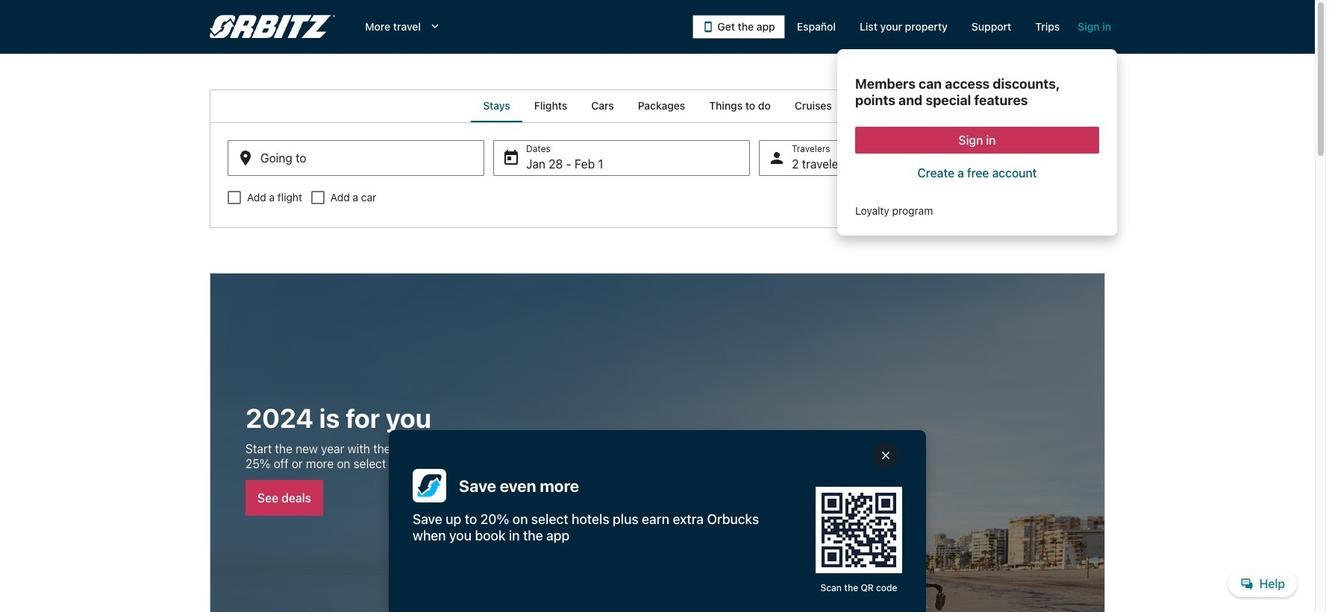 Task type: locate. For each thing, give the bounding box(es) containing it.
sheetbannerimgalttext image
[[816, 487, 902, 574]]

travel sale activities deals image
[[210, 273, 1105, 613]]

main content
[[0, 90, 1315, 613]]

orbitz logo image
[[410, 469, 446, 503]]

tab list
[[210, 90, 1105, 122]]



Task type: vqa. For each thing, say whether or not it's contained in the screenshot.
close image
yes



Task type: describe. For each thing, give the bounding box(es) containing it.
orbitz logo image
[[210, 15, 335, 39]]

close image
[[879, 449, 893, 463]]

download the app button image
[[703, 21, 715, 33]]



